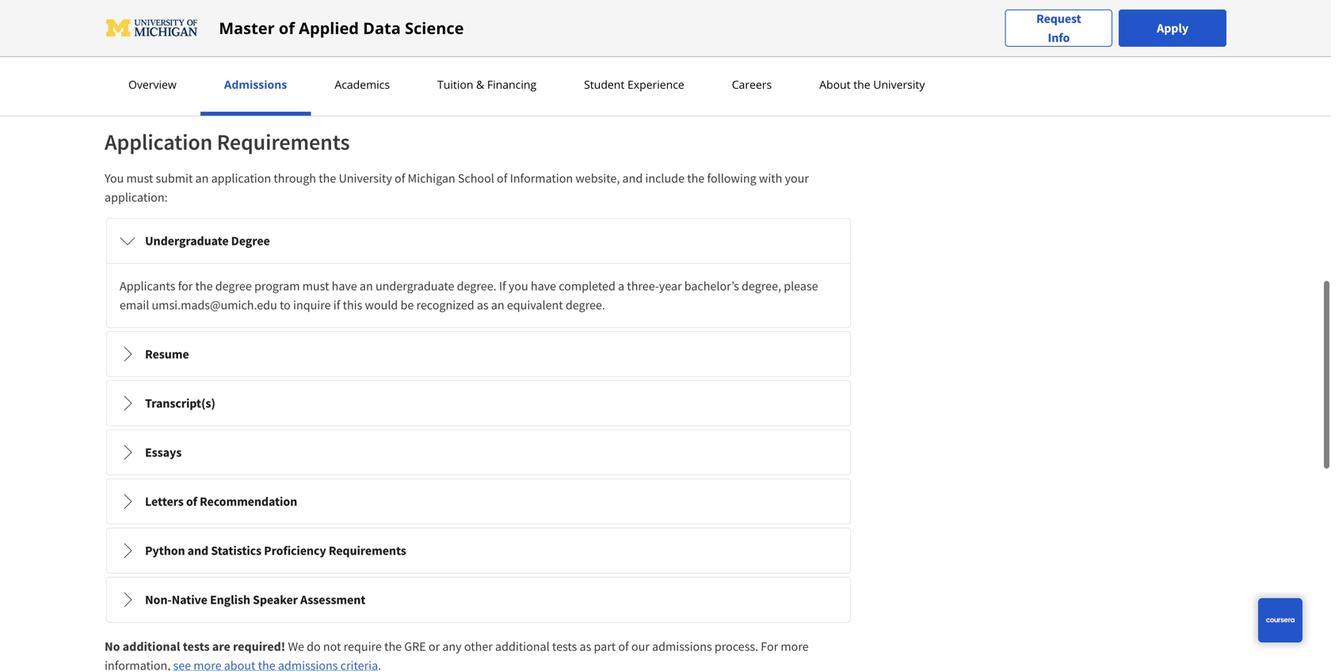Task type: vqa. For each thing, say whether or not it's contained in the screenshot.
Top European Bachelor's Degrees
no



Task type: locate. For each thing, give the bounding box(es) containing it.
python
[[145, 543, 185, 559]]

2 vertical spatial begin
[[414, 61, 442, 76]]

close up fall term: applications close in july and classes begin in august.
[[299, 12, 326, 27]]

0 vertical spatial term:
[[203, 12, 231, 27]]

in left march
[[329, 12, 338, 27]]

spring/summer
[[119, 12, 200, 27]]

begin for august.
[[360, 36, 389, 52]]

and inside spring/summer term: applications close in march and classes begin in may. list item
[[377, 12, 397, 27]]

close left july in the left of the page
[[235, 36, 262, 52]]

program
[[254, 278, 300, 294]]

1 vertical spatial applications
[[170, 36, 233, 52]]

do
[[307, 639, 321, 655]]

tests left are
[[183, 639, 210, 655]]

of inside letters of recommendation dropdown button
[[186, 494, 197, 510]]

speaker
[[253, 592, 298, 608]]

must up inquire
[[303, 278, 329, 294]]

with
[[759, 170, 783, 186]]

term:
[[203, 12, 231, 27], [139, 36, 167, 52], [156, 61, 184, 76]]

you
[[509, 278, 528, 294]]

tuition & financing
[[438, 77, 537, 92]]

0 horizontal spatial have
[[332, 278, 357, 294]]

term: right spring/summer
[[203, 12, 231, 27]]

requirements up through on the left of the page
[[217, 128, 350, 156]]

1 horizontal spatial have
[[531, 278, 556, 294]]

have
[[332, 278, 357, 294], [531, 278, 556, 294]]

requirements
[[217, 128, 350, 156], [329, 543, 406, 559]]

1 additional from the left
[[123, 639, 180, 655]]

english
[[210, 592, 250, 608]]

require
[[344, 639, 382, 655]]

about
[[820, 77, 851, 92]]

term: for fall
[[139, 36, 167, 52]]

0 vertical spatial applications
[[234, 12, 296, 27]]

letters of recommendation
[[145, 494, 297, 510]]

january.
[[458, 61, 500, 76]]

1 vertical spatial must
[[303, 278, 329, 294]]

of right letters on the bottom of page
[[186, 494, 197, 510]]

the right "include"
[[687, 170, 705, 186]]

must up the 'application:'
[[126, 170, 153, 186]]

classes
[[399, 12, 436, 27], [321, 36, 357, 52], [374, 61, 411, 76]]

begin up august. on the left top
[[439, 12, 467, 27]]

applications
[[234, 12, 296, 27], [170, 36, 233, 52], [187, 61, 250, 76]]

the inside we do not require the gre or any other additional tests as part of our admissions process. for more information,
[[384, 639, 402, 655]]

university of michigan image
[[105, 15, 200, 41]]

0 horizontal spatial tests
[[183, 639, 210, 655]]

more
[[781, 639, 809, 655]]

begin for january.
[[414, 61, 442, 76]]

0 horizontal spatial additional
[[123, 639, 180, 655]]

request info
[[1037, 11, 1082, 46]]

any
[[443, 639, 462, 655]]

requirements up 'assessment'
[[329, 543, 406, 559]]

university right about in the right of the page
[[874, 77, 925, 92]]

and right python in the left bottom of the page
[[188, 543, 209, 559]]

additional up "information,"
[[123, 639, 180, 655]]

and up academics link
[[352, 61, 372, 76]]

1 vertical spatial begin
[[360, 36, 389, 52]]

process.
[[715, 639, 759, 655]]

the left gre
[[384, 639, 402, 655]]

classes inside list item
[[399, 12, 436, 27]]

august.
[[404, 36, 443, 52]]

no
[[105, 639, 120, 655]]

0 horizontal spatial an
[[195, 170, 209, 186]]

2 vertical spatial term:
[[156, 61, 184, 76]]

1 horizontal spatial additional
[[495, 639, 550, 655]]

applications for fall
[[170, 36, 233, 52]]

term: inside list item
[[203, 12, 231, 27]]

degree. down the completed on the left
[[566, 297, 605, 313]]

1 vertical spatial requirements
[[329, 543, 406, 559]]

classes up academics link
[[374, 61, 411, 76]]

1 horizontal spatial an
[[360, 278, 373, 294]]

begin
[[439, 12, 467, 27], [360, 36, 389, 52], [414, 61, 442, 76]]

0 vertical spatial must
[[126, 170, 153, 186]]

classes up 'november'
[[321, 36, 357, 52]]

an right 'submit'
[[195, 170, 209, 186]]

2 have from the left
[[531, 278, 556, 294]]

and right july in the left of the page
[[298, 36, 318, 52]]

0 horizontal spatial university
[[339, 170, 392, 186]]

2 vertical spatial classes
[[374, 61, 411, 76]]

2 horizontal spatial an
[[491, 297, 505, 313]]

0 vertical spatial close
[[299, 12, 326, 27]]

1 horizontal spatial as
[[580, 639, 592, 655]]

must
[[126, 170, 153, 186], [303, 278, 329, 294]]

1 horizontal spatial tests
[[552, 639, 577, 655]]

0 vertical spatial requirements
[[217, 128, 350, 156]]

have up equivalent at the left top of page
[[531, 278, 556, 294]]

to
[[280, 297, 291, 313]]

university left michigan
[[339, 170, 392, 186]]

0 horizontal spatial must
[[126, 170, 153, 186]]

begin down august. on the left top
[[414, 61, 442, 76]]

0 vertical spatial classes
[[399, 12, 436, 27]]

gre
[[405, 639, 426, 655]]

close
[[299, 12, 326, 27], [235, 36, 262, 52], [252, 61, 279, 76]]

python and statistics proficiency requirements button
[[107, 529, 851, 573]]

careers link
[[727, 77, 777, 92]]

the
[[854, 77, 871, 92], [319, 170, 336, 186], [687, 170, 705, 186], [195, 278, 213, 294], [384, 639, 402, 655]]

0 vertical spatial an
[[195, 170, 209, 186]]

requirements inside dropdown button
[[329, 543, 406, 559]]

and left "include"
[[623, 170, 643, 186]]

term: up the overview link
[[156, 61, 184, 76]]

0 vertical spatial as
[[477, 297, 489, 313]]

additional
[[123, 639, 180, 655], [495, 639, 550, 655]]

1 vertical spatial close
[[235, 36, 262, 52]]

degree
[[215, 278, 252, 294]]

applications up admissions
[[187, 61, 250, 76]]

must inside applicants for the degree program must have an undergraduate degree. if you have completed a three-year bachelor's degree, please email umsi.mads@umich.edu to inquire if this would be recognized as an equivalent degree.
[[303, 278, 329, 294]]

essays
[[145, 445, 182, 461]]

and for march
[[377, 12, 397, 27]]

in up tuition
[[445, 61, 455, 76]]

close up admissions
[[252, 61, 279, 76]]

tuition
[[438, 77, 474, 92]]

term: down spring/summer
[[139, 36, 167, 52]]

begin inside fall term: applications close in july and classes begin in august. list item
[[360, 36, 389, 52]]

application
[[211, 170, 271, 186]]

for
[[761, 639, 779, 655]]

and right march
[[377, 12, 397, 27]]

degree,
[[742, 278, 782, 294]]

degree. left the if
[[457, 278, 497, 294]]

master of applied data science
[[219, 17, 464, 39]]

as right 'recognized'
[[477, 297, 489, 313]]

close inside list item
[[299, 12, 326, 27]]

0 horizontal spatial as
[[477, 297, 489, 313]]

as inside applicants for the degree program must have an undergraduate degree. if you have completed a three-year bachelor's degree, please email umsi.mads@umich.edu to inquire if this would be recognized as an equivalent degree.
[[477, 297, 489, 313]]

as inside we do not require the gre or any other additional tests as part of our admissions process. for more information,
[[580, 639, 592, 655]]

please
[[784, 278, 819, 294]]

1 vertical spatial degree.
[[566, 297, 605, 313]]

letters
[[145, 494, 184, 510]]

begin inside winter term: applications close in november and classes begin in january. list item
[[414, 61, 442, 76]]

july
[[277, 36, 295, 52]]

website,
[[576, 170, 620, 186]]

march
[[341, 12, 374, 27]]

applications inside list item
[[234, 12, 296, 27]]

application:
[[105, 189, 168, 205]]

the right for
[[195, 278, 213, 294]]

close for march
[[299, 12, 326, 27]]

an down the if
[[491, 297, 505, 313]]

through
[[274, 170, 316, 186]]

native
[[172, 592, 208, 608]]

1 vertical spatial term:
[[139, 36, 167, 52]]

0 vertical spatial university
[[874, 77, 925, 92]]

tests
[[183, 639, 210, 655], [552, 639, 577, 655]]

list
[[111, 11, 853, 77]]

applicants for the degree program must have an undergraduate degree. if you have completed a three-year bachelor's degree, please email umsi.mads@umich.edu to inquire if this would be recognized as an equivalent degree.
[[120, 278, 819, 313]]

classes up august. on the left top
[[399, 12, 436, 27]]

in left july in the left of the page
[[265, 36, 274, 52]]

information,
[[105, 658, 171, 671]]

degree.
[[457, 278, 497, 294], [566, 297, 605, 313]]

1 vertical spatial an
[[360, 278, 373, 294]]

0 vertical spatial begin
[[439, 12, 467, 27]]

you must submit an application through the university of michigan school of information website, and include the following with your application:
[[105, 170, 809, 205]]

0 horizontal spatial degree.
[[457, 278, 497, 294]]

have up if
[[332, 278, 357, 294]]

apply
[[1157, 20, 1189, 36]]

the right through on the left of the page
[[319, 170, 336, 186]]

list containing spring/summer term: applications close in march and classes begin in may.
[[111, 11, 853, 77]]

1 vertical spatial classes
[[321, 36, 357, 52]]

overview link
[[124, 77, 181, 92]]

undergraduate degree button
[[107, 219, 851, 263]]

part
[[594, 639, 616, 655]]

2 tests from the left
[[552, 639, 577, 655]]

of right school
[[497, 170, 508, 186]]

an
[[195, 170, 209, 186], [360, 278, 373, 294], [491, 297, 505, 313]]

may.
[[483, 12, 508, 27]]

we
[[288, 639, 304, 655]]

1 vertical spatial as
[[580, 639, 592, 655]]

year
[[659, 278, 682, 294]]

non-native english speaker assessment button
[[107, 578, 851, 622]]

begin inside spring/summer term: applications close in march and classes begin in may. list item
[[439, 12, 467, 27]]

1 horizontal spatial university
[[874, 77, 925, 92]]

and inside fall term: applications close in july and classes begin in august. list item
[[298, 36, 318, 52]]

applications down spring/summer
[[170, 36, 233, 52]]

admissions
[[224, 77, 287, 92]]

or
[[429, 639, 440, 655]]

of right master
[[279, 17, 295, 39]]

in left may.
[[470, 12, 480, 27]]

not
[[323, 639, 341, 655]]

of left our
[[619, 639, 629, 655]]

additional inside we do not require the gre or any other additional tests as part of our admissions process. for more information,
[[495, 639, 550, 655]]

begin down march
[[360, 36, 389, 52]]

applications up fall term: applications close in july and classes begin in august.
[[234, 12, 296, 27]]

2 vertical spatial close
[[252, 61, 279, 76]]

tests left part
[[552, 639, 577, 655]]

2 additional from the left
[[495, 639, 550, 655]]

2 vertical spatial applications
[[187, 61, 250, 76]]

other
[[464, 639, 493, 655]]

1 vertical spatial university
[[339, 170, 392, 186]]

and inside winter term: applications close in november and classes begin in january. list item
[[352, 61, 372, 76]]

we do not require the gre or any other additional tests as part of our admissions process. for more information,
[[105, 639, 809, 671]]

master
[[219, 17, 275, 39]]

an up this
[[360, 278, 373, 294]]

as left part
[[580, 639, 592, 655]]

1 horizontal spatial must
[[303, 278, 329, 294]]

additional right "other"
[[495, 639, 550, 655]]

1 horizontal spatial degree.
[[566, 297, 605, 313]]



Task type: describe. For each thing, give the bounding box(es) containing it.
careers
[[732, 77, 772, 92]]

proficiency
[[264, 543, 326, 559]]

applications for winter
[[187, 61, 250, 76]]

and inside you must submit an application through the university of michigan school of information website, and include the following with your application:
[[623, 170, 643, 186]]

undergraduate
[[376, 278, 455, 294]]

this
[[343, 297, 363, 313]]

recognized
[[417, 297, 475, 313]]

bachelor's
[[685, 278, 739, 294]]

transcript(s) button
[[107, 381, 851, 426]]

university inside you must submit an application through the university of michigan school of information website, and include the following with your application:
[[339, 170, 392, 186]]

winter term: applications close in november and classes begin in january. list item
[[119, 60, 853, 77]]

no additional tests are required!
[[105, 639, 288, 655]]

must inside you must submit an application through the university of michigan school of information website, and include the following with your application:
[[126, 170, 153, 186]]

0 vertical spatial degree.
[[457, 278, 497, 294]]

a
[[618, 278, 625, 294]]

degree
[[231, 233, 270, 249]]

include
[[646, 170, 685, 186]]

the inside applicants for the degree program must have an undergraduate degree. if you have completed a three-year bachelor's degree, please email umsi.mads@umich.edu to inquire if this would be recognized as an equivalent degree.
[[195, 278, 213, 294]]

assessment
[[300, 592, 366, 608]]

the right about in the right of the page
[[854, 77, 871, 92]]

be
[[401, 297, 414, 313]]

classes for july
[[321, 36, 357, 52]]

resume
[[145, 346, 189, 362]]

transcript(s)
[[145, 396, 215, 411]]

spring/summer term: applications close in march and classes begin in may.
[[119, 12, 508, 27]]

tests inside we do not require the gre or any other additional tests as part of our admissions process. for more information,
[[552, 639, 577, 655]]

data
[[363, 17, 401, 39]]

school
[[458, 170, 495, 186]]

student
[[584, 77, 625, 92]]

michigan
[[408, 170, 456, 186]]

classes for november
[[374, 61, 411, 76]]

essays button
[[107, 430, 851, 475]]

science
[[405, 17, 464, 39]]

application
[[105, 128, 213, 156]]

experience
[[628, 77, 685, 92]]

submit
[[156, 170, 193, 186]]

our
[[632, 639, 650, 655]]

1 have from the left
[[332, 278, 357, 294]]

spring/summer term: applications close in march and classes begin in may. list item
[[119, 11, 853, 28]]

admissions link
[[219, 77, 292, 92]]

an inside you must submit an application through the university of michigan school of information website, and include the following with your application:
[[195, 170, 209, 186]]

in down july in the left of the page
[[282, 61, 291, 76]]

non-native english speaker assessment
[[145, 592, 366, 608]]

classes for march
[[399, 12, 436, 27]]

about the university link
[[815, 77, 930, 92]]

info
[[1048, 30, 1070, 46]]

in left august. on the left top
[[392, 36, 401, 52]]

information
[[510, 170, 573, 186]]

email
[[120, 297, 149, 313]]

tuition & financing link
[[433, 77, 542, 92]]

recommendation
[[200, 494, 297, 510]]

close for november
[[252, 61, 279, 76]]

umsi.mads@umich.edu
[[152, 297, 277, 313]]

term: for spring/summer
[[203, 12, 231, 27]]

and inside python and statistics proficiency requirements dropdown button
[[188, 543, 209, 559]]

non-
[[145, 592, 172, 608]]

term: for winter
[[156, 61, 184, 76]]

undergraduate
[[145, 233, 229, 249]]

admissions
[[652, 639, 712, 655]]

winter
[[119, 61, 153, 76]]

student experience
[[584, 77, 685, 92]]

student experience link
[[580, 77, 689, 92]]

2 vertical spatial an
[[491, 297, 505, 313]]

and for november
[[352, 61, 372, 76]]

your
[[785, 170, 809, 186]]

statistics
[[211, 543, 262, 559]]

close for july
[[235, 36, 262, 52]]

of inside we do not require the gre or any other additional tests as part of our admissions process. for more information,
[[619, 639, 629, 655]]

begin for may.
[[439, 12, 467, 27]]

completed
[[559, 278, 616, 294]]

applications for spring/summer
[[234, 12, 296, 27]]

1 tests from the left
[[183, 639, 210, 655]]

undergraduate degree
[[145, 233, 270, 249]]

application requirements
[[105, 128, 350, 156]]

for
[[178, 278, 193, 294]]

you
[[105, 170, 124, 186]]

winter term: applications close in november and classes begin in january.
[[119, 61, 500, 76]]

fall
[[119, 36, 136, 52]]

letters of recommendation button
[[107, 480, 851, 524]]

if
[[499, 278, 506, 294]]

would
[[365, 297, 398, 313]]

applicants
[[120, 278, 175, 294]]

of left michigan
[[395, 170, 405, 186]]

python and statistics proficiency requirements
[[145, 543, 406, 559]]

&
[[476, 77, 485, 92]]

if
[[334, 297, 340, 313]]

and for july
[[298, 36, 318, 52]]

about the university
[[820, 77, 925, 92]]

academics link
[[330, 77, 395, 92]]

are
[[212, 639, 230, 655]]

following
[[707, 170, 757, 186]]

academics
[[335, 77, 390, 92]]

financing
[[487, 77, 537, 92]]

fall term: applications close in july and classes begin in august. list item
[[119, 36, 853, 52]]

request
[[1037, 11, 1082, 27]]

required!
[[233, 639, 286, 655]]

applied
[[299, 17, 359, 39]]



